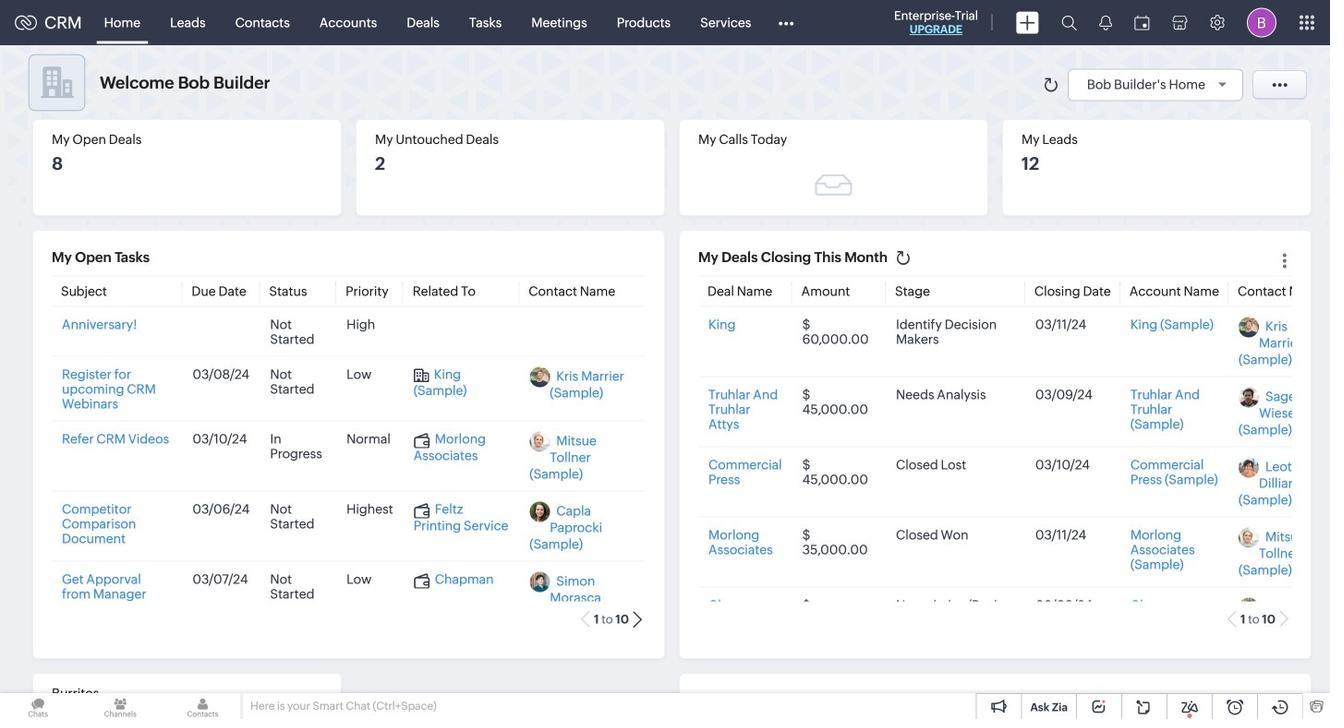 Task type: locate. For each thing, give the bounding box(es) containing it.
contacts image
[[165, 694, 241, 720]]

chats image
[[0, 694, 76, 720]]

signals image
[[1100, 15, 1113, 31]]

profile image
[[1248, 8, 1277, 37]]

create menu image
[[1017, 12, 1040, 34]]

search image
[[1062, 15, 1078, 31]]



Task type: describe. For each thing, give the bounding box(es) containing it.
search element
[[1051, 0, 1089, 45]]

profile element
[[1237, 0, 1288, 45]]

signals element
[[1089, 0, 1124, 45]]

logo image
[[15, 15, 37, 30]]

calendar image
[[1135, 15, 1151, 30]]

Other Modules field
[[767, 8, 806, 37]]

create menu element
[[1006, 0, 1051, 45]]

channels image
[[82, 694, 158, 720]]



Task type: vqa. For each thing, say whether or not it's contained in the screenshot.
field
no



